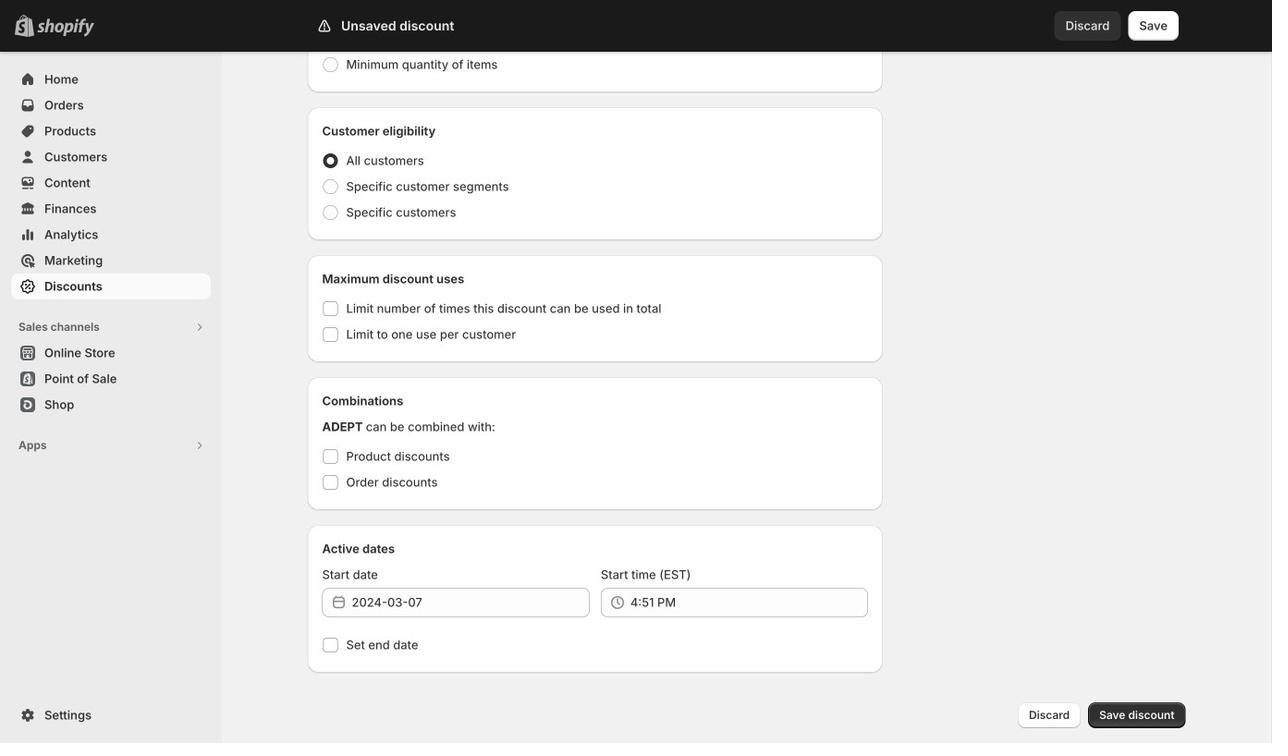 Task type: vqa. For each thing, say whether or not it's contained in the screenshot.
text field
no



Task type: locate. For each thing, give the bounding box(es) containing it.
shopify image
[[37, 18, 94, 37]]



Task type: describe. For each thing, give the bounding box(es) containing it.
YYYY-MM-DD text field
[[352, 588, 590, 618]]

Enter time text field
[[631, 588, 869, 618]]



